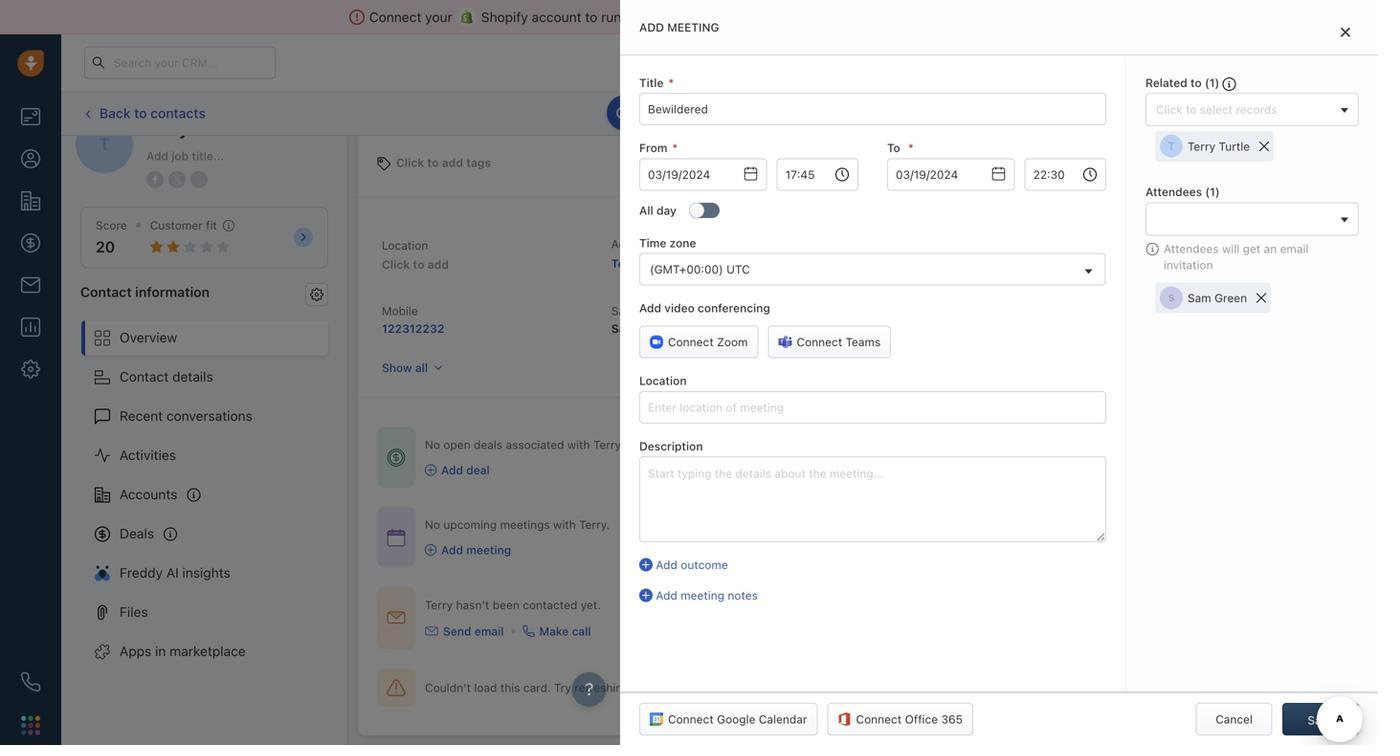 Task type: locate. For each thing, give the bounding box(es) containing it.
1 down 'send email' image
[[1210, 76, 1216, 90]]

0 vertical spatial terry.
[[594, 439, 624, 452]]

couldn't load this card. try refreshing the page.
[[425, 682, 684, 695]]

( up attendees will get an email invitation
[[1206, 185, 1210, 199]]

to left refresh. at the right top of page
[[767, 106, 778, 120]]

add job title...
[[146, 149, 224, 163]]

1 right 'send email' image
[[1252, 50, 1258, 62]]

sam down the terry turtle link
[[612, 322, 636, 336]]

trial
[[892, 56, 911, 68]]

sam down "invitation"
[[1188, 292, 1212, 305]]

terry turtle down add deal button
[[1188, 140, 1251, 153]]

add down upcoming
[[441, 544, 463, 557]]

0 vertical spatial add meeting
[[640, 21, 720, 34]]

marketplace
[[170, 644, 246, 660]]

-- text field up day
[[640, 158, 767, 191]]

hasn't
[[456, 599, 490, 612]]

add left tags
[[442, 156, 463, 169]]

0 vertical spatial turtle
[[193, 119, 240, 139]]

1 horizontal spatial -- text field
[[888, 158, 1015, 191]]

add inside location click to add
[[428, 258, 449, 271]]

(gmt+00:00) utc link
[[641, 254, 1105, 285]]

deal down "deals"
[[467, 464, 490, 477]]

1 vertical spatial sam
[[612, 322, 636, 336]]

1 up attendees will get an email invitation
[[1210, 185, 1216, 199]]

add left outcome
[[656, 559, 678, 572]]

try
[[554, 682, 571, 695]]

) left 1 link
[[1216, 76, 1220, 90]]

phone element
[[11, 664, 50, 702]]

1 no from the top
[[425, 439, 440, 452]]

Title text field
[[640, 93, 1107, 126]]

add deal inside add deal button
[[1226, 107, 1273, 120]]

meeting left and
[[668, 21, 720, 34]]

0 vertical spatial no
[[425, 439, 440, 452]]

all
[[640, 204, 654, 217]]

location down connect zoom button
[[640, 375, 687, 388]]

add deal inside add deal link
[[441, 464, 490, 477]]

0 horizontal spatial add deal
[[441, 464, 490, 477]]

add deal
[[1226, 107, 1273, 120], [441, 464, 490, 477]]

1 vertical spatial add
[[428, 258, 449, 271]]

container_wx8msf4aqz5i3rn1 image
[[387, 448, 406, 468], [425, 465, 437, 476], [387, 609, 406, 628], [425, 625, 439, 639], [387, 679, 406, 698]]

1 horizontal spatial in
[[942, 56, 951, 68]]

in left the 21
[[942, 56, 951, 68]]

location
[[382, 239, 428, 252], [640, 375, 687, 388]]

job
[[172, 149, 189, 163]]

container_wx8msf4aqz5i3rn1 image down no upcoming meetings with terry.
[[425, 545, 437, 556]]

sales activities button
[[1049, 97, 1197, 130], [1049, 97, 1188, 130]]

terry. right meetings in the bottom of the page
[[579, 519, 610, 532]]

1 horizontal spatial location
[[640, 375, 687, 388]]

make
[[540, 625, 569, 639]]

connect your
[[369, 9, 453, 25]]

2 no from the top
[[425, 519, 440, 532]]

1 horizontal spatial your
[[625, 9, 653, 25]]

to inside tab panel
[[1191, 76, 1202, 90]]

0 horizontal spatial deal
[[467, 464, 490, 477]]

deal down 1 link
[[1251, 107, 1273, 120]]

1 vertical spatial in
[[155, 644, 166, 660]]

sam
[[1188, 292, 1212, 305], [612, 322, 636, 336]]

refreshing
[[575, 682, 630, 695]]

0 vertical spatial in
[[942, 56, 951, 68]]

in right the apps
[[155, 644, 166, 660]]

from
[[640, 141, 668, 155]]

add down 1 link
[[1226, 107, 1247, 120]]

2 vertical spatial click
[[382, 258, 410, 271]]

1 vertical spatial 1
[[1210, 76, 1216, 90]]

explore plans link
[[1017, 51, 1113, 74]]

0 horizontal spatial sam
[[612, 322, 636, 336]]

container_wx8msf4aqz5i3rn1 image inside add deal link
[[425, 465, 437, 476]]

0 horizontal spatial email
[[475, 625, 504, 639]]

click right available.
[[737, 106, 764, 120]]

connect for connect your
[[369, 9, 422, 25]]

0 vertical spatial terry turtle
[[146, 119, 240, 139]]

add outcome
[[656, 559, 728, 572]]

meeting down outcome
[[681, 589, 725, 603]]

0 vertical spatial the
[[872, 9, 892, 25]]

location inside location click to add
[[382, 239, 428, 252]]

to
[[585, 9, 598, 25], [1191, 76, 1202, 90], [134, 105, 147, 121], [767, 106, 778, 120], [428, 156, 439, 169], [413, 258, 425, 271]]

office
[[905, 713, 938, 727]]

send email image
[[1200, 57, 1213, 69]]

add
[[442, 156, 463, 169], [428, 258, 449, 271]]

your
[[425, 9, 453, 25], [625, 9, 653, 25]]

connect inside the 'connect teams' button
[[797, 336, 843, 349]]

1 horizontal spatial email
[[1281, 242, 1309, 255]]

run
[[601, 9, 622, 25]]

plans
[[1072, 56, 1102, 69]]

mng settings image
[[310, 288, 324, 301]]

tags
[[466, 156, 491, 169]]

terry turtle up add job title...
[[146, 119, 240, 139]]

1 horizontal spatial add deal
[[1226, 107, 1273, 120]]

score
[[96, 219, 127, 232]]

all day
[[640, 204, 677, 217]]

attendees up "invitation"
[[1164, 242, 1219, 255]]

terryturtle85@gmail.com link
[[841, 254, 984, 273]]

container_wx8msf4aqz5i3rn1 image
[[387, 528, 406, 547], [425, 545, 437, 556], [523, 626, 535, 638]]

1 horizontal spatial turtle
[[644, 257, 678, 271]]

1 vertical spatial location
[[640, 375, 687, 388]]

save button
[[1283, 704, 1360, 736]]

2 ) from the top
[[1216, 185, 1220, 199]]

1
[[1252, 50, 1258, 62], [1210, 76, 1216, 90], [1210, 185, 1216, 199]]

dialog containing add meeting
[[620, 0, 1379, 746]]

1 horizontal spatial add meeting
[[640, 21, 720, 34]]

2 horizontal spatial container_wx8msf4aqz5i3rn1 image
[[523, 626, 535, 638]]

this
[[501, 682, 520, 695]]

activities
[[120, 448, 176, 463]]

turtle
[[193, 119, 240, 139], [1219, 140, 1251, 153], [644, 257, 678, 271]]

deal inside button
[[1251, 107, 1273, 120]]

load
[[474, 682, 497, 695]]

email down hasn't at bottom
[[475, 625, 504, 639]]

to
[[888, 141, 901, 155]]

container_wx8msf4aqz5i3rn1 image left make
[[523, 626, 535, 638]]

0 vertical spatial meeting
[[668, 21, 720, 34]]

click up mobile
[[382, 258, 410, 271]]

add up the mobile 122312232
[[428, 258, 449, 271]]

1 vertical spatial )
[[1216, 185, 1220, 199]]

1 vertical spatial add deal
[[441, 464, 490, 477]]

your left shopify
[[425, 9, 453, 25]]

20
[[96, 238, 115, 256]]

1 vertical spatial click
[[396, 156, 425, 169]]

zoom
[[717, 336, 748, 349]]

1 vertical spatial sales
[[612, 304, 641, 318]]

0 vertical spatial sam
[[1188, 292, 1212, 305]]

add meeting link
[[425, 542, 610, 559]]

with right associated
[[568, 439, 590, 452]]

1 vertical spatial (
[[1206, 185, 1210, 199]]

-- text field down the to
[[888, 158, 1015, 191]]

your
[[866, 56, 889, 68]]

tab panel
[[620, 0, 1379, 746]]

0 horizontal spatial green
[[639, 322, 673, 336]]

add left job
[[146, 149, 169, 163]]

no open deals associated with terry.
[[425, 439, 624, 452]]

0 horizontal spatial the
[[633, 682, 650, 695]]

meeting
[[668, 21, 720, 34], [467, 544, 512, 557], [681, 589, 725, 603]]

0 vertical spatial green
[[1215, 292, 1248, 305]]

contact details
[[120, 369, 213, 385]]

1 -- text field from the left
[[640, 158, 767, 191]]

( down 'send email' image
[[1205, 76, 1210, 90]]

green
[[1215, 292, 1248, 305], [639, 322, 673, 336]]

click
[[737, 106, 764, 120], [396, 156, 425, 169], [382, 258, 410, 271]]

related to ( 1 )
[[1146, 76, 1223, 90]]

green down owner
[[639, 322, 673, 336]]

turtle down "time zone"
[[644, 257, 678, 271]]

connect inside connect office 365 button
[[856, 713, 902, 727]]

connect teams
[[797, 336, 881, 349]]

0 horizontal spatial add meeting
[[441, 544, 512, 557]]

an
[[1264, 242, 1277, 255]]

meeting for add meeting link
[[467, 544, 512, 557]]

attendees down t in the top of the page
[[1146, 185, 1203, 199]]

contact down the 20
[[80, 284, 132, 300]]

0 vertical spatial click
[[737, 106, 764, 120]]

files
[[120, 605, 148, 620]]

add video conferencing
[[640, 302, 771, 315]]

zone
[[670, 236, 696, 250]]

terry turtle link
[[612, 257, 678, 271]]

to down 'send email' image
[[1191, 76, 1202, 90]]

connect zoom
[[668, 336, 748, 349]]

turtle down add deal button
[[1219, 140, 1251, 153]]

-- text field
[[640, 158, 767, 191], [888, 158, 1015, 191]]

sales inside sales owner sam green
[[612, 304, 641, 318]]

page.
[[654, 682, 684, 695]]

terry down account
[[612, 257, 641, 271]]

) up attendees will get an email invitation
[[1216, 185, 1220, 199]]

0 horizontal spatial location
[[382, 239, 428, 252]]

sales owner sam green
[[612, 304, 677, 336]]

1 horizontal spatial green
[[1215, 292, 1248, 305]]

updates available. click to refresh. link
[[607, 95, 833, 131]]

available.
[[684, 106, 734, 120]]

2 -- text field from the left
[[888, 158, 1015, 191]]

dialog
[[620, 0, 1379, 746]]

email
[[1281, 242, 1309, 255], [475, 625, 504, 639]]

1 vertical spatial green
[[639, 322, 673, 336]]

2 vertical spatial meeting
[[681, 589, 725, 603]]

add down open
[[441, 464, 463, 477]]

1 vertical spatial turtle
[[1219, 140, 1251, 153]]

0 vertical spatial sales
[[1078, 107, 1107, 120]]

1 horizontal spatial sam
[[1188, 292, 1212, 305]]

connect google calendar
[[668, 713, 808, 727]]

0 vertical spatial email
[[1281, 242, 1309, 255]]

click left tags
[[396, 156, 425, 169]]

meeting down upcoming
[[467, 544, 512, 557]]

turtle up title...
[[193, 119, 240, 139]]

2 vertical spatial turtle
[[644, 257, 678, 271]]

owner
[[644, 304, 677, 318]]

your right the run
[[625, 9, 653, 25]]

0 vertical spatial (
[[1205, 76, 1210, 90]]

365
[[942, 713, 963, 727]]

1 vertical spatial meeting
[[467, 544, 512, 557]]

Click to select records search field
[[1152, 100, 1335, 120]]

container_wx8msf4aqz5i3rn1 image inside add meeting link
[[425, 545, 437, 556]]

sales left the 'activities'
[[1078, 107, 1107, 120]]

container_wx8msf4aqz5i3rn1 image left upcoming
[[387, 528, 406, 547]]

1 vertical spatial contact
[[120, 369, 169, 385]]

0 vertical spatial )
[[1216, 76, 1220, 90]]

terry. left description
[[594, 439, 624, 452]]

container_wx8msf4aqz5i3rn1 image for add meeting
[[425, 545, 437, 556]]

1 vertical spatial email
[[475, 625, 504, 639]]

green inside tab panel
[[1215, 292, 1248, 305]]

send
[[443, 625, 472, 639]]

0 horizontal spatial -- text field
[[640, 158, 767, 191]]

None text field
[[777, 158, 859, 191], [1025, 158, 1107, 191], [777, 158, 859, 191], [1025, 158, 1107, 191]]

location up mobile
[[382, 239, 428, 252]]

in
[[942, 56, 951, 68], [155, 644, 166, 660]]

with right meetings in the bottom of the page
[[553, 519, 576, 532]]

0 vertical spatial attendees
[[1146, 185, 1203, 199]]

add
[[640, 21, 664, 34], [1226, 107, 1247, 120], [146, 149, 169, 163], [640, 302, 662, 315], [441, 464, 463, 477], [441, 544, 463, 557], [656, 559, 678, 572], [656, 589, 678, 603]]

0 horizontal spatial turtle
[[193, 119, 240, 139]]

1 horizontal spatial sales
[[1078, 107, 1107, 120]]

attendees for attendees will get an email invitation
[[1164, 242, 1219, 255]]

0 vertical spatial add deal
[[1226, 107, 1273, 120]]

days
[[968, 56, 991, 68]]

no left upcoming
[[425, 519, 440, 532]]

email right an
[[1281, 242, 1309, 255]]

sales left owner
[[612, 304, 641, 318]]

0 horizontal spatial terry turtle
[[146, 119, 240, 139]]

to inside location click to add
[[413, 258, 425, 271]]

time zone
[[640, 236, 696, 250]]

0 vertical spatial location
[[382, 239, 428, 252]]

0 vertical spatial deal
[[1251, 107, 1273, 120]]

1 horizontal spatial deal
[[1251, 107, 1273, 120]]

and
[[761, 9, 784, 25]]

1 ) from the top
[[1216, 76, 1220, 90]]

connect inside connect zoom button
[[668, 336, 714, 349]]

the left page.
[[633, 682, 650, 695]]

1 vertical spatial attendees
[[1164, 242, 1219, 255]]

to up mobile
[[413, 258, 425, 271]]

mobile
[[382, 304, 418, 318]]

fit
[[206, 219, 217, 232]]

connect office 365
[[856, 713, 963, 727]]

add deal button
[[1197, 97, 1283, 130]]

Search your CRM... text field
[[84, 46, 276, 79]]

to left tags
[[428, 156, 439, 169]]

connect inside 'connect google calendar' button
[[668, 713, 714, 727]]

add inside button
[[1226, 107, 1247, 120]]

add deal down open
[[441, 464, 490, 477]]

1 vertical spatial deal
[[467, 464, 490, 477]]

2 ( from the top
[[1206, 185, 1210, 199]]

video
[[665, 302, 695, 315]]

add meeting notes link
[[640, 588, 1107, 604]]

attendees inside attendees will get an email invitation
[[1164, 242, 1219, 255]]

to inside "link"
[[134, 105, 147, 121]]

add meeting down upcoming
[[441, 544, 512, 557]]

to right the back on the top left of page
[[134, 105, 147, 121]]

connect for connect office 365
[[856, 713, 902, 727]]

the right from
[[872, 9, 892, 25]]

information
[[135, 284, 210, 300]]

1 vertical spatial terry turtle
[[1188, 140, 1251, 153]]

add deal down 1 link
[[1226, 107, 1273, 120]]

1 horizontal spatial container_wx8msf4aqz5i3rn1 image
[[425, 545, 437, 556]]

1 vertical spatial add meeting
[[441, 544, 512, 557]]

overview
[[120, 330, 177, 346]]

0 horizontal spatial your
[[425, 9, 453, 25]]

account
[[532, 9, 582, 25]]

0 vertical spatial 1
[[1252, 50, 1258, 62]]

no left open
[[425, 439, 440, 452]]

1 vertical spatial no
[[425, 519, 440, 532]]

0 horizontal spatial sales
[[612, 304, 641, 318]]

attendees for attendees ( 1 )
[[1146, 185, 1203, 199]]

add meeting up the title
[[640, 21, 720, 34]]

cancel button
[[1196, 704, 1273, 736]]

green down attendees will get an email invitation
[[1215, 292, 1248, 305]]

mobile 122312232
[[382, 304, 445, 336]]

add meeting
[[640, 21, 720, 34], [441, 544, 512, 557]]

contact up recent at the left of page
[[120, 369, 169, 385]]

click to add tags
[[396, 156, 491, 169]]

contact for contact information
[[80, 284, 132, 300]]

0 vertical spatial contact
[[80, 284, 132, 300]]



Task type: describe. For each thing, give the bounding box(es) containing it.
0 vertical spatial add
[[442, 156, 463, 169]]

phone image
[[21, 673, 40, 692]]

location for location
[[640, 375, 687, 388]]

tab panel containing add meeting
[[620, 0, 1379, 746]]

-- text field for to
[[888, 158, 1015, 191]]

connect for connect zoom
[[668, 336, 714, 349]]

day
[[657, 204, 677, 217]]

add left video
[[640, 302, 662, 315]]

connect zoom button
[[640, 326, 759, 359]]

terry up send
[[425, 599, 453, 612]]

1 link
[[1232, 46, 1265, 79]]

title...
[[192, 149, 224, 163]]

upcoming
[[444, 519, 497, 532]]

-- text field for from
[[640, 158, 767, 191]]

no upcoming meetings with terry.
[[425, 519, 610, 532]]

2 your from the left
[[625, 9, 653, 25]]

connect for connect teams
[[797, 336, 843, 349]]

back to contacts
[[100, 105, 206, 121]]

2 horizontal spatial turtle
[[1219, 140, 1251, 153]]

terry inside account terry turtle
[[612, 257, 641, 271]]

apps
[[120, 644, 152, 660]]

freddy
[[120, 565, 163, 581]]

2 vertical spatial 1
[[1210, 185, 1216, 199]]

make call
[[540, 625, 591, 639]]

cancel
[[1216, 713, 1253, 727]]

Start typing the details about the meeting... text field
[[640, 457, 1107, 543]]

sales activities
[[1078, 107, 1159, 120]]

0 vertical spatial with
[[568, 439, 590, 452]]

score 20
[[96, 219, 127, 256]]

account terry turtle
[[612, 237, 678, 271]]

updates available. click to refresh.
[[635, 106, 823, 120]]

contact information
[[80, 284, 210, 300]]

attendees ( 1 )
[[1146, 185, 1220, 199]]

no for no upcoming meetings with terry.
[[425, 519, 440, 532]]

click inside location click to add
[[382, 258, 410, 271]]

sam inside sales owner sam green
[[612, 322, 636, 336]]

1 vertical spatial the
[[633, 682, 650, 695]]

meeting for add meeting notes link
[[681, 589, 725, 603]]

support
[[787, 9, 836, 25]]

a
[[841, 322, 848, 336]]

freddy ai insights
[[120, 565, 231, 581]]

1 horizontal spatial the
[[872, 9, 892, 25]]

1 vertical spatial with
[[553, 519, 576, 532]]

add down add outcome
[[656, 589, 678, 603]]

all
[[415, 362, 428, 375]]

get
[[1243, 242, 1261, 255]]

turtle inside account terry turtle
[[644, 257, 678, 271]]

terry up job
[[146, 119, 189, 139]]

contact for contact details
[[120, 369, 169, 385]]

teams
[[846, 336, 881, 349]]

click inside updates available. click to refresh. link
[[737, 106, 764, 120]]

terryturtle85@gmail.com
[[841, 257, 984, 271]]

recent conversations
[[120, 408, 253, 424]]

122312232
[[382, 322, 445, 336]]

show all
[[382, 362, 428, 375]]

invitation
[[1164, 258, 1214, 272]]

outcome
[[681, 559, 728, 572]]

0 horizontal spatial container_wx8msf4aqz5i3rn1 image
[[387, 528, 406, 547]]

contacted
[[523, 599, 578, 612]]

explore
[[1028, 56, 1069, 69]]

0 horizontal spatial in
[[155, 644, 166, 660]]

1 your from the left
[[425, 9, 453, 25]]

description
[[640, 440, 703, 453]]

back to contacts link
[[80, 98, 207, 128]]

your trial ends in 21 days
[[866, 56, 991, 68]]

ago
[[925, 322, 946, 336]]

ai
[[166, 565, 179, 581]]

container_wx8msf4aqz5i3rn1 image for make call
[[523, 626, 535, 638]]

been
[[493, 599, 520, 612]]

location for location click to add
[[382, 239, 428, 252]]

email button
[[631, 97, 699, 130]]

sales for sales activities
[[1078, 107, 1107, 120]]

explore plans
[[1028, 56, 1102, 69]]

connect for connect google calendar
[[668, 713, 714, 727]]

close image
[[1341, 27, 1351, 38]]

google
[[717, 713, 756, 727]]

1 vertical spatial terry.
[[579, 519, 610, 532]]

ends
[[914, 56, 939, 68]]

122312232 link
[[382, 322, 445, 336]]

conferencing
[[698, 302, 771, 315]]

send email
[[443, 625, 504, 639]]

no for no open deals associated with terry.
[[425, 439, 440, 452]]

connect teams button
[[768, 326, 892, 359]]

show
[[382, 362, 412, 375]]

add right the run
[[640, 21, 664, 34]]

21
[[954, 56, 965, 68]]

20 button
[[96, 238, 115, 256]]

customer
[[150, 219, 203, 232]]

1 ( from the top
[[1205, 76, 1210, 90]]

deals
[[474, 439, 503, 452]]

details
[[172, 369, 213, 385]]

card.
[[524, 682, 551, 695]]

freshworks switcher image
[[21, 716, 40, 736]]

1 horizontal spatial terry turtle
[[1188, 140, 1251, 153]]

conversations
[[167, 408, 253, 424]]

terry right t in the top of the page
[[1188, 140, 1216, 153]]

email inside attendees will get an email invitation
[[1281, 242, 1309, 255]]

customer fit
[[150, 219, 217, 232]]

to left the run
[[585, 9, 598, 25]]

1 inside 1 link
[[1252, 50, 1258, 62]]

seconds
[[874, 322, 922, 336]]

contacts
[[151, 105, 206, 121]]

utc
[[727, 263, 750, 276]]

marketing
[[696, 9, 757, 25]]

sales for sales owner sam green
[[612, 304, 641, 318]]

back
[[100, 105, 131, 121]]

updates
[[635, 106, 680, 120]]

email
[[660, 107, 688, 120]]

insights
[[182, 565, 231, 581]]

will
[[1223, 242, 1240, 255]]

(gmt+00:00)
[[650, 263, 724, 276]]

call
[[572, 625, 591, 639]]

shopify account to run your sales, marketing and support from the crm.
[[481, 9, 929, 25]]

green inside sales owner sam green
[[639, 322, 673, 336]]

Location text field
[[640, 391, 1107, 424]]

refresh.
[[781, 106, 823, 120]]

terry hasn't been contacted yet.
[[425, 599, 601, 612]]



Task type: vqa. For each thing, say whether or not it's contained in the screenshot.
the Contact details
yes



